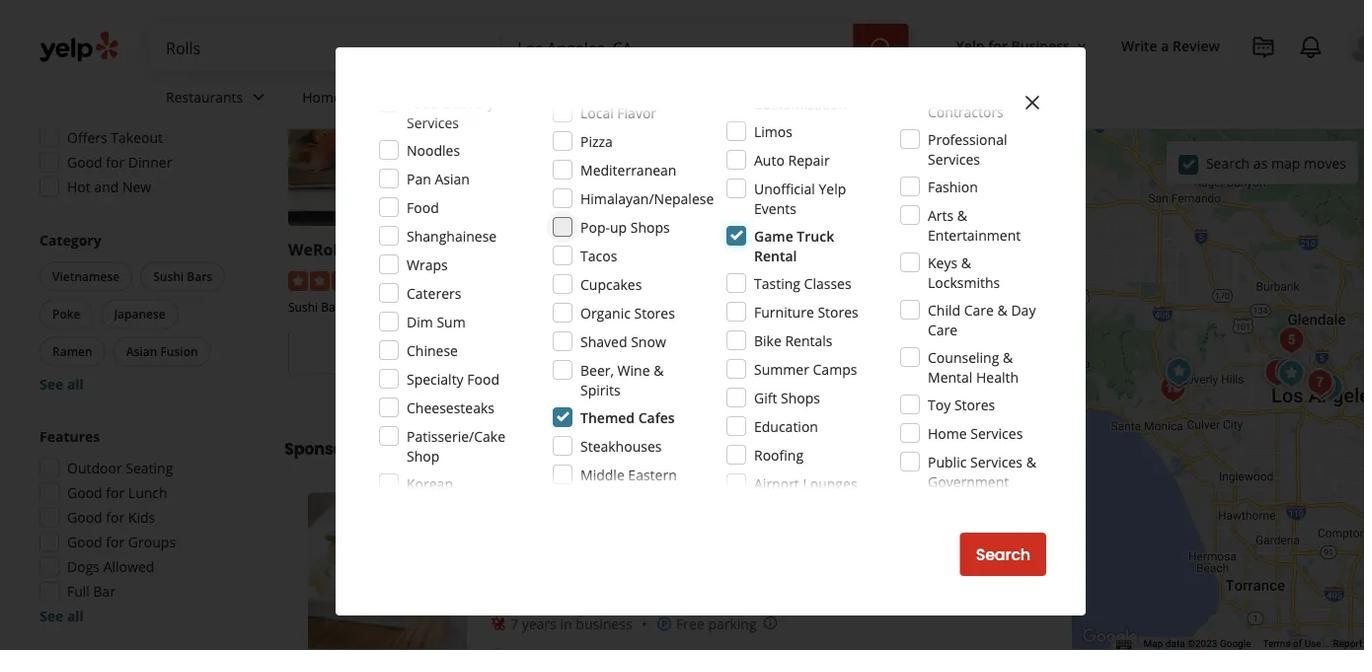 Task type: locate. For each thing, give the bounding box(es) containing it.
chinese down (580
[[659, 299, 703, 315]]

auto down limos
[[754, 151, 785, 169]]

0 vertical spatial home services
[[302, 87, 397, 106]]

camps
[[813, 360, 858, 379]]

1 vertical spatial home
[[928, 424, 967, 443]]

professional services
[[928, 130, 1008, 168]]

1 vertical spatial search
[[976, 544, 1031, 566]]

7
[[511, 615, 519, 634]]

1 vertical spatial all
[[67, 607, 84, 626]]

search image
[[870, 37, 893, 60]]

delivery for offers delivery
[[111, 79, 163, 98]]

japanese, left fast
[[352, 299, 405, 315]]

yelp for business
[[956, 36, 1070, 55]]

services inside public services & government
[[971, 453, 1023, 471]]

1 vertical spatial see all
[[39, 607, 84, 626]]

now up offers delivery
[[106, 54, 136, 73]]

home services
[[302, 87, 397, 106], [928, 424, 1023, 443]]

0 horizontal spatial stores
[[634, 304, 675, 322]]

good for good for kids
[[67, 509, 102, 527]]

open for weroll
[[344, 375, 381, 394]]

2 good from the top
[[67, 484, 102, 503]]

& up "health"
[[1003, 348, 1013, 367]]

japanese, down 4.3 star rating image
[[540, 299, 593, 315]]

0 horizontal spatial 24 chevron down v2 image
[[247, 85, 271, 109]]

bars up fusion
[[187, 269, 212, 285]]

food up noodles
[[407, 93, 439, 112]]

None search field
[[150, 24, 913, 71]]

hello fish image
[[1258, 351, 1298, 390]]

(531
[[929, 270, 957, 289]]

1 horizontal spatial asian
[[435, 169, 470, 188]]

all down full
[[67, 607, 84, 626]]

1 horizontal spatial order
[[617, 342, 661, 364]]

group containing suggested
[[34, 22, 245, 203]]

offers down open now 5:27 pm
[[67, 79, 107, 98]]

all down ramen button
[[67, 375, 84, 394]]

order now link up open until 8:45 pm
[[540, 331, 776, 375]]

map
[[1144, 638, 1164, 650]]

2 order now from the left
[[617, 342, 699, 364]]

sponsored
[[284, 438, 370, 461]]

1 vertical spatial group
[[36, 231, 245, 394]]

1 all from the top
[[67, 375, 84, 394]]

0 horizontal spatial bars
[[187, 269, 212, 285]]

1 vertical spatial see
[[39, 607, 63, 626]]

order now up open until 8:30 pm
[[365, 342, 447, 364]]

furniture
[[754, 303, 814, 321]]

reviews) up "child care & day care"
[[960, 270, 1013, 289]]

see all down ramen button
[[39, 375, 84, 394]]

for inside button
[[989, 36, 1008, 55]]

24 chevron down v2 image
[[247, 85, 271, 109], [401, 85, 425, 109]]

0 vertical spatial yelp
[[956, 36, 985, 55]]

see
[[39, 375, 63, 394], [39, 607, 63, 626]]

shops up 'koreatown'
[[631, 218, 670, 236]]

2 see all from the top
[[39, 607, 84, 626]]

care
[[964, 301, 994, 319], [928, 320, 958, 339]]

order for nori
[[365, 342, 409, 364]]

auto for auto customization
[[754, 75, 785, 93]]

2 bars, from the left
[[628, 299, 656, 315]]

1 see all button from the top
[[39, 375, 84, 394]]

chinese
[[659, 299, 703, 315], [407, 341, 458, 360]]

0 horizontal spatial search
[[976, 544, 1031, 566]]

reviews) for hello fish
[[960, 270, 1013, 289]]

1 vertical spatial offers
[[67, 128, 107, 147]]

24 chevron down v2 image up noodles
[[401, 85, 425, 109]]

pm right 8:45
[[699, 375, 720, 394]]

5:27
[[139, 54, 167, 73]]

now up 8:45
[[665, 342, 699, 364]]

summer
[[754, 360, 810, 379]]

for down good for kids
[[106, 533, 125, 552]]

noodles
[[407, 141, 460, 159]]

2 see all button from the top
[[39, 607, 84, 626]]

kazunori | westwood image
[[1160, 356, 1199, 396]]

2 horizontal spatial order now
[[868, 342, 950, 364]]

shanghainese
[[407, 227, 497, 245]]

home services link
[[287, 71, 441, 128]]

report 
[[1334, 638, 1365, 650]]

2 reviews) from the left
[[709, 270, 762, 289]]

roll roll roll image
[[1260, 354, 1300, 394]]

reviews) right (580
[[709, 270, 762, 289]]

4.3 star rating image
[[540, 272, 646, 291]]

care down child
[[928, 320, 958, 339]]

2 horizontal spatial until
[[887, 375, 916, 394]]

pm up the cheesesteaks
[[448, 375, 469, 394]]

hello
[[791, 239, 832, 260]]

1 reviews) from the left
[[450, 270, 503, 289]]

24 chevron down v2 image
[[547, 85, 571, 109]]

-
[[607, 239, 612, 260]]

offers for offers takeout
[[67, 128, 107, 147]]

0 horizontal spatial care
[[928, 320, 958, 339]]

0 horizontal spatial order
[[365, 342, 409, 364]]

search left as
[[1207, 154, 1250, 173]]

0 vertical spatial bars
[[187, 269, 212, 285]]

2 horizontal spatial pm
[[699, 375, 720, 394]]

see for category
[[39, 375, 63, 394]]

dim
[[407, 313, 433, 331]]

shops down "summer camps"
[[781, 389, 821, 407]]

arts & entertainment
[[928, 206, 1021, 244]]

0 vertical spatial see all button
[[39, 375, 84, 394]]

until left 2:00
[[887, 375, 916, 394]]

pop-
[[581, 218, 610, 236]]

bars, up snow
[[628, 299, 656, 315]]

for down offers takeout
[[106, 153, 125, 172]]

3 order now link from the left
[[791, 331, 1027, 375]]

auto inside the business categories "element"
[[457, 87, 487, 106]]

1 until from the left
[[384, 375, 413, 394]]

1 horizontal spatial yelp
[[956, 36, 985, 55]]

good for good for dinner
[[67, 153, 102, 172]]

slideshow element
[[308, 493, 467, 651]]

review
[[1173, 36, 1220, 55]]

yelp down repair
[[819, 179, 846, 198]]

stores up snow
[[634, 304, 675, 322]]

0 vertical spatial home
[[302, 87, 342, 106]]

0 horizontal spatial bars,
[[321, 299, 349, 315]]

& up locksmiths at the top
[[962, 253, 972, 272]]

& right wine
[[654, 361, 664, 380]]

& left day
[[998, 301, 1008, 319]]

good up "hot"
[[67, 153, 102, 172]]

0 horizontal spatial reviews)
[[450, 270, 503, 289]]

dinner
[[128, 153, 172, 172]]

chinese up 'specialty'
[[407, 341, 458, 360]]

0 horizontal spatial roll call - koreatown image
[[308, 493, 467, 651]]

for up good for kids
[[106, 484, 125, 503]]

beer,
[[581, 361, 614, 380]]

1 offers from the top
[[67, 79, 107, 98]]

sushi up japanese in the top of the page
[[153, 269, 184, 285]]

for left business
[[989, 36, 1008, 55]]

0 horizontal spatial japanese,
[[352, 299, 405, 315]]

delivery for food delivery services
[[443, 93, 495, 112]]

weroll
[[288, 239, 343, 260]]

2 see from the top
[[39, 607, 63, 626]]

1 horizontal spatial pm
[[448, 375, 469, 394]]

sushi inside the sushi bars "button"
[[153, 269, 184, 285]]

reviews)
[[450, 270, 503, 289], [709, 270, 762, 289], [960, 270, 1013, 289]]

see all button for category
[[39, 375, 84, 394]]

delivery down open now 5:27 pm
[[111, 79, 163, 98]]

stores
[[818, 303, 859, 321], [634, 304, 675, 322], [955, 395, 996, 414]]

1 horizontal spatial order now
[[617, 342, 699, 364]]

order now link up open until 2:00 am
[[791, 331, 1027, 375]]

stores down am
[[955, 395, 996, 414]]

1 horizontal spatial bars
[[901, 299, 926, 315]]

1 horizontal spatial order now link
[[540, 331, 776, 375]]

2 offers from the top
[[67, 128, 107, 147]]

asian inside button
[[126, 344, 157, 360]]

counseling
[[928, 348, 1000, 367]]

©2023
[[1188, 638, 1218, 650]]

2 order now link from the left
[[540, 331, 776, 375]]

1 24 chevron down v2 image from the left
[[247, 85, 271, 109]]

16 years in business v2 image
[[491, 617, 507, 632]]

services up "government"
[[971, 453, 1023, 471]]

california roll factory image
[[1154, 369, 1193, 409]]

0 vertical spatial roll call - koreatown image
[[1272, 354, 1312, 394]]

lounges
[[803, 474, 858, 493]]

3 order from the left
[[868, 342, 912, 364]]

shops
[[631, 218, 670, 236], [781, 389, 821, 407]]

sponsored results
[[284, 438, 431, 461]]

care down locksmiths at the top
[[964, 301, 994, 319]]

order now link for hello fish
[[791, 331, 1027, 375]]

0 vertical spatial see all
[[39, 375, 84, 394]]

8:30
[[417, 375, 444, 394]]

weroll nori image
[[1160, 353, 1199, 392]]

1 horizontal spatial delivery
[[443, 93, 495, 112]]

info icon image
[[763, 615, 779, 631], [763, 615, 779, 631]]

& inside counseling & mental health
[[1003, 348, 1013, 367]]

2 order from the left
[[617, 342, 661, 364]]

stores down classes
[[818, 303, 859, 321]]

1 vertical spatial see all button
[[39, 607, 84, 626]]

organic
[[581, 304, 631, 322]]

0 vertical spatial group
[[34, 22, 245, 203]]

1 horizontal spatial search
[[1207, 154, 1250, 173]]

order now link up open until 8:30 pm
[[288, 331, 524, 375]]

order now for roll call - koreatown
[[617, 342, 699, 364]]

search down "government"
[[976, 544, 1031, 566]]

0 horizontal spatial pm
[[170, 54, 191, 73]]

reviews) right (43
[[450, 270, 503, 289]]

now up "mental" on the bottom right of the page
[[916, 342, 950, 364]]

pizza
[[581, 132, 613, 151]]

chinese inside search dialog
[[407, 341, 458, 360]]

3 until from the left
[[887, 375, 916, 394]]

2 horizontal spatial order now link
[[791, 331, 1027, 375]]

yelp up general
[[956, 36, 985, 55]]

1 horizontal spatial home services
[[928, 424, 1023, 443]]

group
[[34, 22, 245, 203], [36, 231, 245, 394], [34, 427, 245, 627]]

0 vertical spatial search
[[1207, 154, 1250, 173]]

yunomi handroll image
[[1311, 368, 1350, 408]]

search inside button
[[976, 544, 1031, 566]]

open up themed
[[595, 375, 632, 394]]

map region
[[905, 0, 1365, 651]]

a
[[1162, 36, 1170, 55]]

auto up noodles
[[457, 87, 487, 106]]

1 horizontal spatial stores
[[818, 303, 859, 321]]

search
[[1207, 154, 1250, 173], [976, 544, 1031, 566]]

poke button
[[39, 300, 93, 329]]

home inside search dialog
[[928, 424, 967, 443]]

3 order now from the left
[[868, 342, 950, 364]]

search button
[[960, 533, 1047, 577]]

0 vertical spatial see
[[39, 375, 63, 394]]

see all button down full
[[39, 607, 84, 626]]

1 order now from the left
[[365, 342, 447, 364]]

outdoor seating
[[67, 459, 173, 478]]

now for roll call - koreatown
[[665, 342, 699, 364]]

order now link for weroll nori
[[288, 331, 524, 375]]

snow
[[631, 332, 666, 351]]

good down good for lunch
[[67, 509, 102, 527]]

food up the cheesesteaks
[[467, 370, 500, 389]]

order now up open until 8:45 pm
[[617, 342, 699, 364]]

4.2 star rating image
[[791, 272, 898, 291]]

until left 8:45
[[636, 375, 665, 394]]

1 vertical spatial yelp
[[819, 179, 846, 198]]

4.6
[[403, 270, 422, 289]]

dim sum
[[407, 313, 466, 331]]

&
[[958, 206, 968, 225], [962, 253, 972, 272], [998, 301, 1008, 319], [1003, 348, 1013, 367], [654, 361, 664, 380], [1027, 453, 1037, 471]]

& right arts
[[958, 206, 968, 225]]

0 horizontal spatial order now link
[[288, 331, 524, 375]]

patisserie/cake shop
[[407, 427, 506, 466]]

0 horizontal spatial shops
[[631, 218, 670, 236]]

2 horizontal spatial stores
[[955, 395, 996, 414]]

auto for auto repair
[[754, 151, 785, 169]]

bike
[[754, 331, 782, 350]]

1 good from the top
[[67, 153, 102, 172]]

2 horizontal spatial reviews)
[[960, 270, 1013, 289]]

allowed
[[103, 558, 154, 577]]

california rock'n sushi - los angeles image
[[1258, 353, 1298, 393]]

auto services link
[[441, 71, 587, 128]]

search for search
[[976, 544, 1031, 566]]

2 horizontal spatial order
[[868, 342, 912, 364]]

& right public
[[1027, 453, 1037, 471]]

3 good from the top
[[67, 509, 102, 527]]

open up sponsored results
[[344, 375, 381, 394]]

good for good for groups
[[67, 533, 102, 552]]

years
[[522, 615, 557, 634]]

until for nori
[[384, 375, 413, 394]]

0 horizontal spatial chinese
[[407, 341, 458, 360]]

shaved
[[581, 332, 628, 351]]

beer, wine & spirits
[[581, 361, 664, 399]]

0 horizontal spatial home services
[[302, 87, 397, 106]]

1 horizontal spatial bars,
[[628, 299, 656, 315]]

open for hello
[[847, 375, 884, 394]]

for down good for lunch
[[106, 509, 125, 527]]

0 horizontal spatial delivery
[[111, 79, 163, 98]]

auto up customization in the top right of the page
[[754, 75, 785, 93]]

data
[[1166, 638, 1186, 650]]

middle eastern
[[581, 466, 677, 484]]

0 horizontal spatial order now
[[365, 342, 447, 364]]

vietnamese
[[52, 269, 120, 285]]

sum
[[437, 313, 466, 331]]

home
[[302, 87, 342, 106], [928, 424, 967, 443]]

terms of use
[[1263, 638, 1322, 650]]

1 vertical spatial asian
[[126, 344, 157, 360]]

services up noodles
[[407, 113, 459, 132]]

0 horizontal spatial asian
[[126, 344, 157, 360]]

sushi
[[153, 269, 184, 285], [288, 299, 318, 315], [596, 299, 625, 315], [869, 299, 898, 315]]

3 reviews) from the left
[[960, 270, 1013, 289]]

fusion
[[160, 344, 198, 360]]

0 horizontal spatial home
[[302, 87, 342, 106]]

open down suggested
[[67, 54, 103, 73]]

business
[[576, 615, 633, 634]]

2 24 chevron down v2 image from the left
[[401, 85, 425, 109]]

& inside keys & locksmiths
[[962, 253, 972, 272]]

1 horizontal spatial until
[[636, 375, 665, 394]]

all for category
[[67, 375, 84, 394]]

restaurants
[[166, 87, 243, 106]]

see all button down ramen button
[[39, 375, 84, 394]]

0 vertical spatial care
[[964, 301, 994, 319]]

bars inside "button"
[[187, 269, 212, 285]]

dogs
[[67, 558, 100, 577]]

2 until from the left
[[636, 375, 665, 394]]

previous image
[[316, 561, 340, 585]]

4 good from the top
[[67, 533, 102, 552]]

0 horizontal spatial until
[[384, 375, 413, 394]]

bars, down 4.6 star rating image on the top
[[321, 299, 349, 315]]

0 horizontal spatial yelp
[[819, 179, 846, 198]]

1 order now link from the left
[[288, 331, 524, 375]]

0 vertical spatial offers
[[67, 79, 107, 98]]

open left 2:00
[[847, 375, 884, 394]]

0 vertical spatial asian
[[435, 169, 470, 188]]

now up 'specialty'
[[413, 342, 447, 364]]

roll call - koreatown image
[[1272, 354, 1312, 394], [308, 493, 467, 651]]

1 see all from the top
[[39, 375, 84, 394]]

4.2
[[906, 270, 925, 289]]

roofing
[[754, 446, 804, 465]]

24 chevron down v2 image right the 'restaurants'
[[247, 85, 271, 109]]

0 vertical spatial all
[[67, 375, 84, 394]]

delivery up noodles
[[443, 93, 495, 112]]

seating
[[126, 459, 173, 478]]

offers
[[67, 79, 107, 98], [67, 128, 107, 147]]

good for dinner
[[67, 153, 172, 172]]

stores for organic stores
[[634, 304, 675, 322]]

order now up open until 2:00 am
[[868, 342, 950, 364]]

1 order from the left
[[365, 342, 409, 364]]

auto customization
[[754, 75, 847, 113]]

takeout sushi and roll image
[[1269, 353, 1309, 392]]

good for good for lunch
[[67, 484, 102, 503]]

order now link
[[288, 331, 524, 375], [540, 331, 776, 375], [791, 331, 1027, 375]]

1 vertical spatial home services
[[928, 424, 1023, 443]]

1 vertical spatial shops
[[781, 389, 821, 407]]

1 vertical spatial chinese
[[407, 341, 458, 360]]

services up public services & government
[[971, 424, 1023, 443]]

general contractors
[[928, 82, 1004, 121]]

until
[[384, 375, 413, 394], [636, 375, 665, 394], [887, 375, 916, 394]]

delivery inside food delivery services
[[443, 93, 495, 112]]

1 vertical spatial bars
[[901, 299, 926, 315]]

see all for features
[[39, 607, 84, 626]]

japanese,
[[352, 299, 405, 315], [540, 299, 593, 315]]

pm right 5:27
[[170, 54, 191, 73]]

1 japanese, from the left
[[352, 299, 405, 315]]

good up dogs
[[67, 533, 102, 552]]

hello fish link
[[791, 239, 868, 260]]

until left 8:30
[[384, 375, 413, 394]]

see all down full
[[39, 607, 84, 626]]

1 see from the top
[[39, 375, 63, 394]]

1 horizontal spatial japanese,
[[540, 299, 593, 315]]

1 horizontal spatial reviews)
[[709, 270, 762, 289]]

offers up good for dinner
[[67, 128, 107, 147]]

until for call
[[636, 375, 665, 394]]

auto inside the auto customization
[[754, 75, 785, 93]]

24 chevron down v2 image inside restaurants link
[[247, 85, 271, 109]]

summer camps
[[754, 360, 858, 379]]

asian down japanese button
[[126, 344, 157, 360]]

good down outdoor
[[67, 484, 102, 503]]

all
[[67, 375, 84, 394], [67, 607, 84, 626]]

home inside the business categories "element"
[[302, 87, 342, 106]]

roll call - koreatown
[[540, 239, 703, 260]]

until for fish
[[887, 375, 916, 394]]

24 chevron down v2 image inside the home services link
[[401, 85, 425, 109]]

see all
[[39, 375, 84, 394], [39, 607, 84, 626]]

asian right pan
[[435, 169, 470, 188]]

now for hello fish
[[916, 342, 950, 364]]

nori
[[347, 239, 382, 260]]

search for search as map moves
[[1207, 154, 1250, 173]]

keys
[[928, 253, 958, 272]]

for for lunch
[[106, 484, 125, 503]]

1 horizontal spatial home
[[928, 424, 967, 443]]

tasting classes
[[754, 274, 852, 293]]

for for groups
[[106, 533, 125, 552]]

2 vertical spatial group
[[34, 427, 245, 627]]

2 all from the top
[[67, 607, 84, 626]]

0 vertical spatial chinese
[[659, 299, 703, 315]]

dogs allowed
[[67, 558, 154, 577]]

local flavor
[[581, 103, 657, 122]]

order now for hello fish
[[868, 342, 950, 364]]

services down professional
[[928, 150, 981, 168]]

1 horizontal spatial 24 chevron down v2 image
[[401, 85, 425, 109]]

bars down 4.2
[[901, 299, 926, 315]]



Task type: describe. For each thing, give the bounding box(es) containing it.
user actions element
[[941, 25, 1365, 146]]

4.6 star rating image
[[288, 272, 395, 291]]

sushi right salad,
[[869, 299, 898, 315]]

roll
[[540, 239, 570, 260]]

all for features
[[67, 607, 84, 626]]

results
[[373, 438, 431, 461]]

rental
[[754, 246, 797, 265]]

home services inside the business categories "element"
[[302, 87, 397, 106]]

group containing features
[[34, 427, 245, 627]]

projects image
[[1252, 36, 1276, 59]]

yelp inside button
[[956, 36, 985, 55]]

cafes
[[639, 408, 675, 427]]

airport
[[754, 474, 800, 493]]

shaved snow
[[581, 332, 666, 351]]

services inside food delivery services
[[407, 113, 459, 132]]

parking
[[708, 615, 757, 634]]

services inside professional services
[[928, 150, 981, 168]]

eastern
[[628, 466, 677, 484]]

kazunori | dtla image
[[1303, 366, 1342, 406]]

vietnamese button
[[39, 262, 132, 292]]

16 parking v2 image
[[657, 617, 673, 632]]

0 vertical spatial shops
[[631, 218, 670, 236]]

in
[[560, 615, 572, 634]]

weroll nori
[[288, 239, 382, 260]]

16 info v2 image
[[435, 441, 451, 457]]

weroll nori image
[[1160, 353, 1199, 392]]

write a review link
[[1114, 28, 1228, 63]]

see all for category
[[39, 375, 84, 394]]

sōgo roll bar image
[[1272, 321, 1312, 360]]

& inside public services & government
[[1027, 453, 1037, 471]]

good for lunch
[[67, 484, 167, 503]]

caterers
[[407, 284, 462, 303]]

services left 24 chevron down v2 image
[[491, 87, 543, 106]]

yelp inside unofficial yelp events
[[819, 179, 846, 198]]

locksmiths
[[928, 273, 1000, 292]]

& inside arts & entertainment
[[958, 206, 968, 225]]

24 chevron down v2 image for home services
[[401, 85, 425, 109]]

1 horizontal spatial shops
[[781, 389, 821, 407]]

auto services
[[457, 87, 543, 106]]

for for kids
[[106, 509, 125, 527]]

organic stores
[[581, 304, 675, 322]]

notifications image
[[1299, 36, 1323, 59]]

auto repair
[[754, 151, 830, 169]]

game truck rental
[[754, 227, 835, 265]]

customization
[[754, 94, 847, 113]]

wraps,
[[791, 299, 830, 315]]

home services inside search dialog
[[928, 424, 1023, 443]]

1 horizontal spatial roll call - koreatown image
[[1272, 354, 1312, 394]]

business categories element
[[150, 71, 1365, 128]]

close image
[[1021, 91, 1045, 115]]

bar
[[93, 583, 116, 601]]

order now link for roll call - koreatown
[[540, 331, 776, 375]]

pm for weroll nori
[[448, 375, 469, 394]]

steakhouses
[[581, 437, 662, 456]]

& inside beer, wine & spirits
[[654, 361, 664, 380]]

category
[[39, 231, 101, 250]]

open until 2:00 am
[[847, 375, 972, 394]]

google image
[[1078, 625, 1143, 651]]

hello fish
[[791, 239, 868, 260]]

japanese
[[114, 306, 166, 322]]

(43
[[426, 270, 446, 289]]

4.6 (43 reviews)
[[403, 270, 503, 289]]

8:45
[[668, 375, 696, 394]]

themed
[[581, 408, 635, 427]]

offers takeout
[[67, 128, 163, 147]]

24 chevron down v2 image for restaurants
[[247, 85, 271, 109]]

group containing category
[[36, 231, 245, 394]]

furniture stores
[[754, 303, 859, 321]]

new
[[122, 178, 151, 196]]

counseling & mental health
[[928, 348, 1019, 387]]

map
[[1272, 154, 1301, 173]]

repair
[[788, 151, 830, 169]]

auto for auto services
[[457, 87, 487, 106]]

child care & day care
[[928, 301, 1036, 339]]

1 bars, from the left
[[321, 299, 349, 315]]

full bar
[[67, 583, 116, 601]]

of
[[1294, 638, 1303, 650]]

2:00
[[920, 375, 947, 394]]

gift shops
[[754, 389, 821, 407]]

google
[[1220, 638, 1252, 650]]

education
[[754, 417, 819, 436]]

up
[[610, 218, 627, 236]]

services left food delivery services
[[345, 87, 397, 106]]

1 horizontal spatial chinese
[[659, 299, 703, 315]]

suggested
[[39, 23, 110, 41]]

for for business
[[989, 36, 1008, 55]]

keys & locksmiths
[[928, 253, 1000, 292]]

tacos
[[581, 246, 617, 265]]

stores for toy stores
[[955, 395, 996, 414]]

salad,
[[833, 299, 865, 315]]

order now for weroll nori
[[365, 342, 447, 364]]

see for features
[[39, 607, 63, 626]]

wine
[[618, 361, 650, 380]]

reviews) for weroll nori
[[450, 270, 503, 289]]

report
[[1334, 638, 1363, 650]]

roll call - koreatown link
[[540, 239, 703, 260]]

sushi rush image
[[1301, 363, 1340, 403]]

entertainment
[[928, 226, 1021, 244]]

full
[[67, 583, 90, 601]]

food right fast
[[433, 299, 461, 315]]

government
[[928, 472, 1009, 491]]

1 vertical spatial care
[[928, 320, 958, 339]]

poke
[[52, 306, 80, 322]]

(580
[[678, 270, 705, 289]]

and
[[94, 178, 119, 196]]

offers delivery
[[67, 79, 163, 98]]

lunch
[[128, 484, 167, 503]]

offers for offers delivery
[[67, 79, 107, 98]]

2 japanese, from the left
[[540, 299, 593, 315]]

spirits
[[581, 381, 621, 399]]

groups
[[128, 533, 176, 552]]

fashion
[[928, 177, 978, 196]]

pm for roll call - koreatown
[[699, 375, 720, 394]]

order for fish
[[868, 342, 912, 364]]

16 speech v2 image
[[491, 648, 507, 651]]

write
[[1122, 36, 1158, 55]]

sushi down 4.6 star rating image on the top
[[288, 299, 318, 315]]

sushi down cupcakes
[[596, 299, 625, 315]]

food down pan
[[407, 198, 439, 217]]

search dialog
[[0, 0, 1365, 651]]

keyboard shortcuts image
[[1116, 640, 1132, 650]]

specialty food
[[407, 370, 500, 389]]

bike rentals
[[754, 331, 833, 350]]

(580 reviews)
[[678, 270, 762, 289]]

open for roll
[[595, 375, 632, 394]]

16 chevron down v2 image
[[1074, 38, 1090, 54]]

unofficial yelp events
[[754, 179, 846, 218]]

1 vertical spatial roll call - koreatown image
[[308, 493, 467, 651]]

for for dinner
[[106, 153, 125, 172]]

features
[[39, 428, 100, 446]]

see all button for features
[[39, 607, 84, 626]]

arts
[[928, 206, 954, 225]]

1 horizontal spatial care
[[964, 301, 994, 319]]

unofficial
[[754, 179, 815, 198]]

pan asian
[[407, 169, 470, 188]]

now for weroll nori
[[413, 342, 447, 364]]

pan
[[407, 169, 431, 188]]

public services & government
[[928, 453, 1037, 491]]

events
[[754, 199, 797, 218]]

stores for furniture stores
[[818, 303, 859, 321]]

asian inside search dialog
[[435, 169, 470, 188]]

child
[[928, 301, 961, 319]]

order for call
[[617, 342, 661, 364]]

open now 5:27 pm
[[67, 54, 191, 73]]

food inside food delivery services
[[407, 93, 439, 112]]

cheesesteaks
[[407, 398, 495, 417]]

& inside "child care & day care"
[[998, 301, 1008, 319]]



Task type: vqa. For each thing, say whether or not it's contained in the screenshot.
See all related to Category
yes



